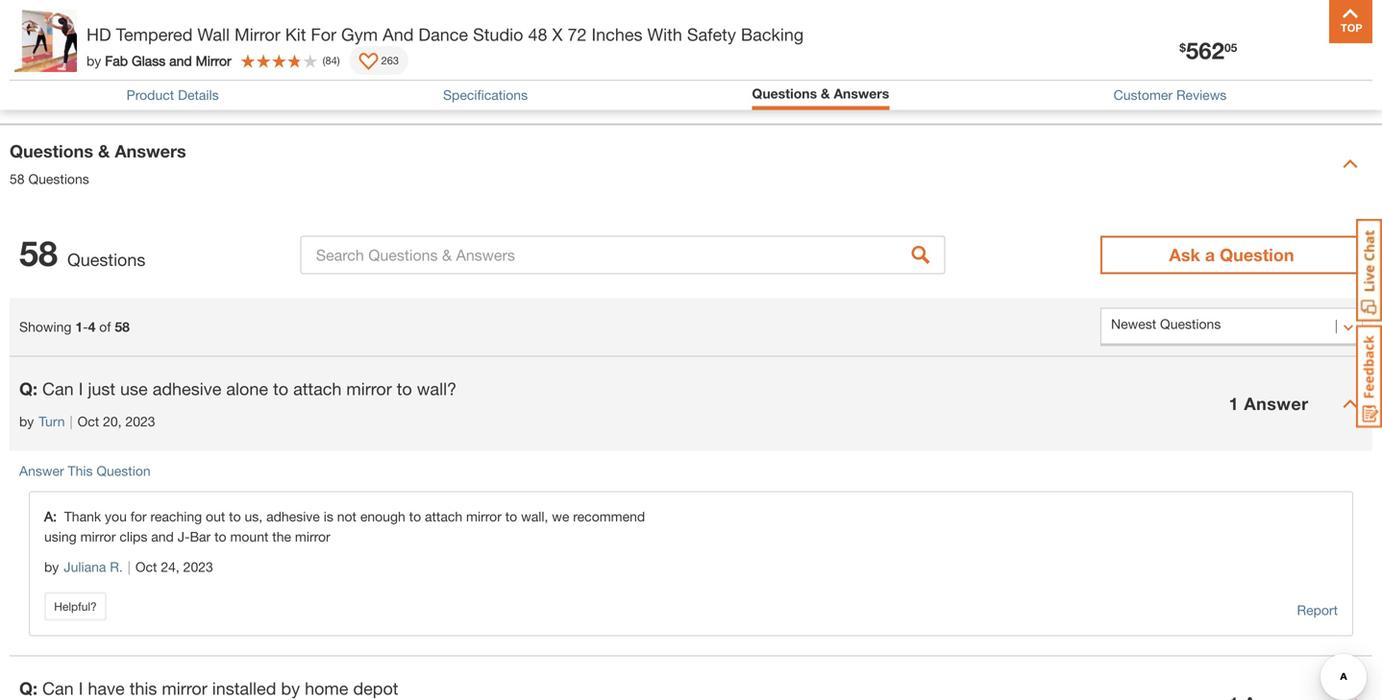 Task type: vqa. For each thing, say whether or not it's contained in the screenshot.
depot at the bottom of page
yes



Task type: locate. For each thing, give the bounding box(es) containing it.
by down using
[[44, 560, 59, 575]]

safety
[[687, 24, 736, 45]]

1 i from the top
[[79, 379, 83, 400]]

specifications 72 in , w 48 in , d 0.25 in
[[10, 62, 244, 108]]

48 inside specifications 72 in , w 48 in , d 0.25 in
[[154, 92, 169, 108]]

and right 'glass' on the top
[[169, 53, 192, 69]]

-
[[83, 319, 88, 335]]

263
[[381, 54, 399, 67]]

& for questions & answers 58 questions
[[98, 141, 110, 162]]

to right alone
[[273, 379, 289, 400]]

turn button
[[39, 412, 65, 432]]

1 can from the top
[[42, 379, 74, 400]]

answer
[[1245, 394, 1309, 414], [19, 463, 64, 479]]

1 vertical spatial q:
[[19, 679, 38, 699]]

0 vertical spatial specifications
[[10, 62, 127, 83]]

turn
[[39, 414, 65, 430]]

q: can i have this mirror installed by home depot
[[19, 679, 399, 699]]

1 horizontal spatial specifications
[[443, 87, 528, 103]]

1 horizontal spatial 1
[[1229, 394, 1239, 414]]

live chat image
[[1357, 219, 1383, 322]]

2 vertical spatial caret image
[[1343, 697, 1359, 701]]

1 horizontal spatial attach
[[425, 509, 463, 525]]

gym
[[341, 24, 378, 45]]

by
[[87, 53, 101, 69], [19, 414, 34, 430], [44, 560, 59, 575], [281, 679, 300, 699]]

fab
[[105, 53, 128, 69]]

0 horizontal spatial answers
[[115, 141, 186, 162]]

clips
[[120, 529, 147, 545]]

customer reviews button
[[1114, 87, 1227, 103], [1114, 87, 1227, 103]]

, left d
[[183, 92, 187, 108]]

by for by juliana r. | oct 24, 2023
[[44, 560, 59, 575]]

adhesive right use
[[153, 379, 222, 400]]

feedback link image
[[1357, 325, 1383, 429]]

mirror left the wall?
[[347, 379, 392, 400]]

to left the wall?
[[397, 379, 412, 400]]

1 vertical spatial &
[[98, 141, 110, 162]]

the
[[272, 529, 291, 545]]

daly
[[123, 37, 153, 55]]

1 vertical spatial 1
[[1229, 394, 1239, 414]]

0 horizontal spatial 72
[[101, 92, 116, 108]]

display image
[[359, 53, 378, 72]]

recommend
[[573, 509, 645, 525]]

1 vertical spatial 48
[[154, 92, 169, 108]]

bar
[[190, 529, 211, 545]]

| right "r."
[[128, 560, 131, 575]]

by turn | oct 20, 2023
[[19, 414, 155, 430]]

2 i from the top
[[79, 679, 83, 699]]

oct left the 20,
[[78, 414, 99, 430]]

0 vertical spatial answer
[[1245, 394, 1309, 414]]

1 vertical spatial question
[[96, 463, 151, 479]]

product details button
[[127, 87, 219, 103], [127, 87, 219, 103]]

1 , from the left
[[130, 92, 134, 108]]

0 horizontal spatial |
[[70, 414, 73, 430]]

Search Questions & Answers text field
[[301, 236, 946, 275]]

1 vertical spatial adhesive
[[266, 509, 320, 525]]

kit
[[285, 24, 306, 45]]

i for just
[[79, 379, 83, 400]]

0 vertical spatial oct
[[78, 414, 99, 430]]

0 vertical spatial can
[[42, 379, 74, 400]]

studio
[[473, 24, 523, 45]]

2 horizontal spatial in
[[234, 92, 244, 108]]

wall?
[[417, 379, 457, 400]]

4
[[88, 319, 96, 335]]

& inside 'questions & answers 58 questions'
[[98, 141, 110, 162]]

mirror
[[347, 379, 392, 400], [466, 509, 502, 525], [80, 529, 116, 545], [295, 529, 330, 545], [162, 679, 207, 699]]

48 left x
[[528, 24, 548, 45]]

to left us,
[[229, 509, 241, 525]]

0 vertical spatial q:
[[19, 379, 38, 400]]

0 vertical spatial adhesive
[[153, 379, 222, 400]]

2023 right 24,
[[183, 560, 213, 575]]

i left 'have'
[[79, 679, 83, 699]]

0 horizontal spatial question
[[96, 463, 151, 479]]

94015 button
[[280, 37, 346, 56]]

1 horizontal spatial question
[[1220, 245, 1295, 265]]

mirror left "kit"
[[235, 24, 280, 45]]

0 vertical spatial 1
[[75, 319, 83, 335]]

q: down showing
[[19, 379, 38, 400]]

1 horizontal spatial answer
[[1245, 394, 1309, 414]]

thank you for reaching out to us, adhesive is not enough to attach mirror to wall, we recommend using mirror clips and j-bar to mount the mirror
[[44, 509, 645, 545]]

1 horizontal spatial 2023
[[183, 560, 213, 575]]

1 horizontal spatial 48
[[528, 24, 548, 45]]

0 vertical spatial &
[[821, 86, 830, 101]]

attach
[[293, 379, 342, 400], [425, 509, 463, 525]]

1 vertical spatial caret image
[[1343, 397, 1359, 412]]

attach right alone
[[293, 379, 342, 400]]

0 vertical spatial answers
[[834, 86, 890, 101]]

1 vertical spatial can
[[42, 679, 74, 699]]

2 caret image from the top
[[1343, 397, 1359, 412]]

0 horizontal spatial answer
[[19, 463, 64, 479]]

1 horizontal spatial in
[[172, 92, 183, 108]]

0 horizontal spatial oct
[[78, 414, 99, 430]]

answers for questions & answers 58 questions
[[115, 141, 186, 162]]

can left 'have'
[[42, 679, 74, 699]]

1 vertical spatial mirror
[[196, 53, 231, 69]]

0 horizontal spatial specifications
[[10, 62, 127, 83]]

2023 right the 20,
[[125, 414, 155, 430]]

72
[[568, 24, 587, 45], [101, 92, 116, 108]]

enough
[[360, 509, 406, 525]]

in
[[120, 92, 130, 108], [172, 92, 183, 108], [234, 92, 244, 108]]

72 right x
[[568, 24, 587, 45]]

, left w
[[130, 92, 134, 108]]

2 can from the top
[[42, 679, 74, 699]]

mount
[[230, 529, 269, 545]]

q: left 'have'
[[19, 679, 38, 699]]

not
[[337, 509, 357, 525]]

72 left w
[[101, 92, 116, 108]]

by for by fab glass and mirror
[[87, 53, 101, 69]]

0 horizontal spatial mirror
[[196, 53, 231, 69]]

questions & answers
[[752, 86, 890, 101]]

question right a
[[1220, 245, 1295, 265]]

1 caret image from the top
[[1343, 156, 1359, 172]]

0 horizontal spatial 48
[[154, 92, 169, 108]]

product image image
[[14, 10, 77, 72]]

1 vertical spatial and
[[151, 529, 174, 545]]

1 q: from the top
[[19, 379, 38, 400]]

is
[[324, 509, 333, 525]]

0 horizontal spatial in
[[120, 92, 130, 108]]

0 vertical spatial 58
[[10, 171, 25, 187]]

mirror down is
[[295, 529, 330, 545]]

&
[[821, 86, 830, 101], [98, 141, 110, 162]]

1 horizontal spatial ,
[[183, 92, 187, 108]]

3 in from the left
[[234, 92, 244, 108]]

2 vertical spatial 58
[[115, 319, 130, 335]]

0 vertical spatial 2023
[[125, 414, 155, 430]]

1 vertical spatial attach
[[425, 509, 463, 525]]

1 horizontal spatial answers
[[834, 86, 890, 101]]

questions
[[752, 86, 817, 101], [10, 141, 93, 162], [28, 171, 89, 187], [67, 250, 146, 270]]

questions & answers button
[[752, 86, 890, 105], [752, 86, 890, 101]]

1 vertical spatial specifications
[[443, 87, 528, 103]]

mirror down thank
[[80, 529, 116, 545]]

hd tempered wall mirror kit for gym and dance studio 48 x 72 inches with safety backing
[[87, 24, 804, 45]]

i
[[79, 379, 83, 400], [79, 679, 83, 699]]

0 horizontal spatial adhesive
[[153, 379, 222, 400]]

in left w
[[120, 92, 130, 108]]

daly city 10pm
[[123, 37, 234, 55]]

58
[[10, 171, 25, 187], [19, 233, 58, 274], [115, 319, 130, 335]]

1 vertical spatial oct
[[135, 560, 157, 575]]

| right turn
[[70, 414, 73, 430]]

2023
[[125, 414, 155, 430], [183, 560, 213, 575]]

specifications down studio
[[443, 87, 528, 103]]

adhesive
[[153, 379, 222, 400], [266, 509, 320, 525]]

1
[[75, 319, 83, 335], [1229, 394, 1239, 414]]

adhesive inside thank you for reaching out to us, adhesive is not enough to attach mirror to wall, we recommend using mirror clips and j-bar to mount the mirror
[[266, 509, 320, 525]]

specifications down the hd in the left top of the page
[[10, 62, 127, 83]]

0 horizontal spatial &
[[98, 141, 110, 162]]

oct
[[78, 414, 99, 430], [135, 560, 157, 575]]

0 vertical spatial i
[[79, 379, 83, 400]]

in left d
[[172, 92, 183, 108]]

and
[[169, 53, 192, 69], [151, 529, 174, 545]]

0 horizontal spatial attach
[[293, 379, 342, 400]]

10pm
[[192, 37, 234, 55]]

0 horizontal spatial 2023
[[125, 414, 155, 430]]

1 vertical spatial answers
[[115, 141, 186, 162]]

1 inside 'questions' element
[[1229, 394, 1239, 414]]

0 vertical spatial question
[[1220, 245, 1295, 265]]

out
[[206, 509, 225, 525]]

0 vertical spatial 72
[[568, 24, 587, 45]]

0 horizontal spatial ,
[[130, 92, 134, 108]]

in right the 0.25
[[234, 92, 244, 108]]

can up turn
[[42, 379, 74, 400]]

caret image
[[1343, 156, 1359, 172], [1343, 397, 1359, 412], [1343, 697, 1359, 701]]

1 vertical spatial 2023
[[183, 560, 213, 575]]

q:
[[19, 379, 38, 400], [19, 679, 38, 699]]

showing
[[19, 319, 72, 335]]

0 vertical spatial mirror
[[235, 24, 280, 45]]

and left j-
[[151, 529, 174, 545]]

by left turn
[[19, 414, 34, 430]]

q: for q: can i have this mirror installed by home depot
[[19, 679, 38, 699]]

8 link
[[1313, 18, 1360, 69]]

i left just
[[79, 379, 83, 400]]

question right this
[[96, 463, 151, 479]]

What can we help you find today? search field
[[382, 26, 908, 66]]

1 vertical spatial |
[[128, 560, 131, 575]]

48 right w
[[154, 92, 169, 108]]

question inside button
[[1220, 245, 1295, 265]]

1 vertical spatial i
[[79, 679, 83, 699]]

adhesive up the on the left bottom
[[266, 509, 320, 525]]

answers inside 'questions & answers 58 questions'
[[115, 141, 186, 162]]

mirror down the wall
[[196, 53, 231, 69]]

specifications inside specifications 72 in , w 48 in , d 0.25 in
[[10, 62, 127, 83]]

by left fab
[[87, 53, 101, 69]]

72 inside specifications 72 in , w 48 in , d 0.25 in
[[101, 92, 116, 108]]

answer this question
[[19, 463, 151, 479]]

customer reviews
[[1114, 87, 1227, 103]]

1 vertical spatial 72
[[101, 92, 116, 108]]

caret image for 1 answer
[[1343, 397, 1359, 412]]

attach right enough
[[425, 509, 463, 525]]

specifications
[[10, 62, 127, 83], [443, 87, 528, 103]]

1 in from the left
[[120, 92, 130, 108]]

1 horizontal spatial adhesive
[[266, 509, 320, 525]]

i for have
[[79, 679, 83, 699]]

2 q: from the top
[[19, 679, 38, 699]]

oct left 24,
[[135, 560, 157, 575]]

diy button
[[1143, 23, 1205, 69]]

1 horizontal spatial &
[[821, 86, 830, 101]]

with
[[648, 24, 683, 45]]

juliana
[[64, 560, 106, 575]]

,
[[130, 92, 134, 108], [183, 92, 187, 108]]

0 vertical spatial caret image
[[1343, 156, 1359, 172]]



Task type: describe. For each thing, give the bounding box(es) containing it.
by left home on the left
[[281, 679, 300, 699]]

24,
[[161, 560, 180, 575]]

05
[[1225, 41, 1238, 54]]

$
[[1180, 41, 1186, 54]]

1 horizontal spatial mirror
[[235, 24, 280, 45]]

a
[[1206, 245, 1215, 265]]

top button
[[1330, 0, 1373, 43]]

report
[[1298, 603, 1338, 619]]

1 horizontal spatial oct
[[135, 560, 157, 575]]

showing 1 - 4 of 58
[[19, 319, 130, 335]]

263 button
[[350, 46, 409, 75]]

84
[[325, 54, 337, 67]]

94015
[[303, 37, 346, 55]]

q: for q: can i just use adhesive alone to attach mirror to wall?
[[19, 379, 38, 400]]

home
[[305, 679, 348, 699]]

q: can i just use adhesive alone to attach mirror to wall?
[[19, 379, 457, 400]]

question for ask a question
[[1220, 245, 1295, 265]]

answers for questions & answers
[[834, 86, 890, 101]]

details
[[178, 87, 219, 103]]

helpful? button
[[44, 593, 107, 622]]

w
[[138, 92, 150, 108]]

just
[[88, 379, 115, 400]]

us,
[[245, 509, 263, 525]]

juliana r. button
[[64, 557, 123, 578]]

to right the bar
[[215, 529, 226, 545]]

installed
[[212, 679, 276, 699]]

have
[[88, 679, 125, 699]]

city
[[158, 37, 185, 55]]

product
[[127, 87, 174, 103]]

mirror left wall,
[[466, 509, 502, 525]]

alone
[[226, 379, 268, 400]]

0 vertical spatial attach
[[293, 379, 342, 400]]

58 questions
[[19, 233, 146, 274]]

the home depot logo image
[[15, 15, 77, 77]]

0 vertical spatial |
[[70, 414, 73, 430]]

2 in from the left
[[172, 92, 183, 108]]

mirror right "this"
[[162, 679, 207, 699]]

hd
[[87, 24, 111, 45]]

20,
[[103, 414, 122, 430]]

by fab glass and mirror
[[87, 53, 231, 69]]

customer
[[1114, 87, 1173, 103]]

use
[[120, 379, 148, 400]]

thank
[[64, 509, 101, 525]]

product details
[[127, 87, 219, 103]]

can for can i just use adhesive alone to attach mirror to wall?
[[42, 379, 74, 400]]

0 vertical spatial 48
[[528, 24, 548, 45]]

this
[[130, 679, 157, 699]]

0 vertical spatial and
[[169, 53, 192, 69]]

& for questions & answers
[[821, 86, 830, 101]]

$ 562 05
[[1180, 37, 1238, 64]]

questions inside 58 questions
[[67, 250, 146, 270]]

(
[[323, 54, 325, 67]]

)
[[337, 54, 340, 67]]

using
[[44, 529, 77, 545]]

of
[[99, 319, 111, 335]]

reviews
[[1177, 87, 1227, 103]]

for
[[131, 509, 147, 525]]

to left wall,
[[506, 509, 517, 525]]

1 vertical spatial answer
[[19, 463, 64, 479]]

for
[[311, 24, 337, 45]]

ask
[[1170, 245, 1201, 265]]

562
[[1186, 37, 1225, 64]]

wall,
[[521, 509, 548, 525]]

ask a question
[[1170, 245, 1295, 265]]

can for can i have this mirror installed by home depot
[[42, 679, 74, 699]]

0.25
[[204, 92, 230, 108]]

wall
[[197, 24, 230, 45]]

report button
[[1298, 600, 1338, 622]]

to right enough
[[409, 509, 421, 525]]

this
[[68, 463, 93, 479]]

1 vertical spatial 58
[[19, 233, 58, 274]]

2 , from the left
[[183, 92, 187, 108]]

x
[[552, 24, 563, 45]]

j-
[[178, 529, 190, 545]]

caret image for 58
[[1343, 156, 1359, 172]]

reaching
[[150, 509, 202, 525]]

1 horizontal spatial |
[[128, 560, 131, 575]]

backing
[[741, 24, 804, 45]]

answer this question link
[[19, 463, 151, 479]]

0 horizontal spatial 1
[[75, 319, 83, 335]]

glass
[[132, 53, 166, 69]]

questions element
[[10, 356, 1373, 701]]

1 answer
[[1229, 394, 1309, 414]]

by for by turn | oct 20, 2023
[[19, 414, 34, 430]]

a:
[[44, 509, 64, 525]]

ask a question button
[[1101, 236, 1363, 275]]

3 caret image from the top
[[1343, 697, 1359, 701]]

1 horizontal spatial 72
[[568, 24, 587, 45]]

helpful?
[[54, 600, 97, 614]]

and
[[383, 24, 414, 45]]

by juliana r. | oct 24, 2023
[[44, 560, 213, 575]]

inches
[[592, 24, 643, 45]]

r.
[[110, 560, 123, 575]]

specifications for specifications
[[443, 87, 528, 103]]

tempered
[[116, 24, 193, 45]]

you
[[105, 509, 127, 525]]

attach inside thank you for reaching out to us, adhesive is not enough to attach mirror to wall, we recommend using mirror clips and j-bar to mount the mirror
[[425, 509, 463, 525]]

58 inside 'questions & answers 58 questions'
[[10, 171, 25, 187]]

question for answer this question
[[96, 463, 151, 479]]

and inside thank you for reaching out to us, adhesive is not enough to attach mirror to wall, we recommend using mirror clips and j-bar to mount the mirror
[[151, 529, 174, 545]]

we
[[552, 509, 570, 525]]

specifications for specifications 72 in , w 48 in , d 0.25 in
[[10, 62, 127, 83]]

8
[[1341, 21, 1347, 35]]

dance
[[419, 24, 468, 45]]

diy
[[1162, 50, 1186, 69]]

( 84 )
[[323, 54, 340, 67]]

d
[[190, 92, 200, 108]]



